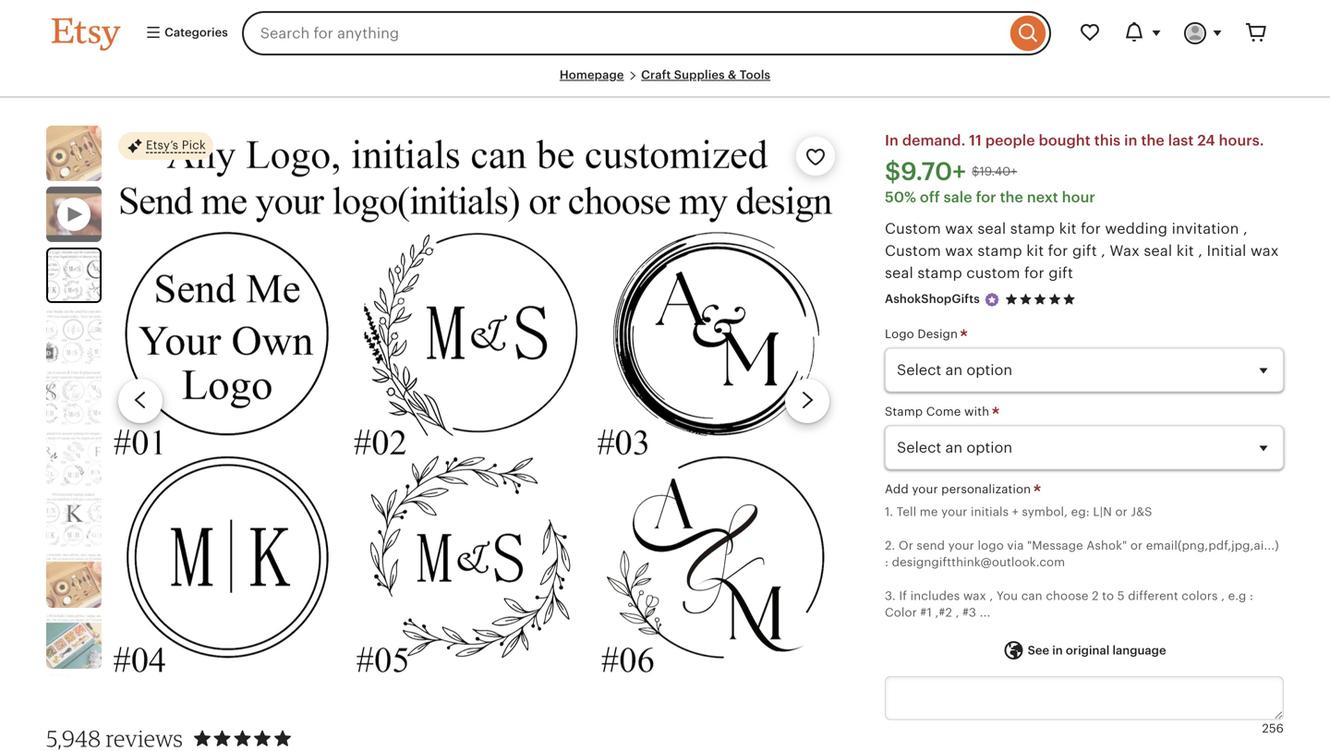 Task type: locate. For each thing, give the bounding box(es) containing it.
0 horizontal spatial custom wax seal stamp kit for wedding invitation custom wax stamp(head&handle) image
[[48, 250, 100, 301]]

stamp up custom
[[978, 242, 1023, 259]]

custom
[[885, 220, 942, 237], [885, 242, 942, 259]]

or right l|n
[[1116, 505, 1128, 519]]

...
[[980, 606, 991, 620]]

logo
[[978, 539, 1005, 553]]

in right this
[[1125, 132, 1138, 149]]

stamp
[[885, 405, 924, 419]]

0 vertical spatial seal
[[978, 220, 1007, 237]]

see
[[1028, 644, 1050, 658]]

0 horizontal spatial :
[[885, 555, 889, 569]]

last
[[1169, 132, 1194, 149]]

to
[[1103, 589, 1115, 603]]

:
[[885, 555, 889, 569], [1251, 589, 1254, 603]]

2 custom from the top
[[885, 242, 942, 259]]

in right see
[[1053, 644, 1064, 658]]

demand.
[[903, 132, 966, 149]]

for down $19.40+
[[977, 189, 997, 205]]

custom wax seal stamp kit for wedding invitation custom wax image 3 image
[[46, 309, 102, 364]]

3. if includes wax , you can choose 2 to 5 different colors , e.g : color #1 ,#2 , #3 ...
[[885, 589, 1254, 620]]

kit
[[1060, 220, 1077, 237], [1027, 242, 1045, 259], [1177, 242, 1195, 259]]

, left wax
[[1102, 242, 1106, 259]]

custom wax seal stamp kit for wedding invitation custom wax image 5 image
[[46, 431, 102, 486]]

0 horizontal spatial in
[[1053, 644, 1064, 658]]

the left "last"
[[1142, 132, 1165, 149]]

j&s
[[1132, 505, 1153, 519]]

1 horizontal spatial or
[[1131, 539, 1143, 553]]

1 horizontal spatial :
[[1251, 589, 1254, 603]]

2. or send your logo via "message ashok" or email(png,pdf,jpg,ai...) : designgiftthink@outlook.com
[[885, 539, 1280, 569]]

personalization
[[942, 483, 1032, 497]]

custom wax seal stamp kit for wedding invitation custom wax image 8 image
[[46, 614, 102, 669]]

,
[[1244, 220, 1249, 237], [1102, 242, 1106, 259], [1199, 242, 1203, 259], [990, 589, 994, 603], [1222, 589, 1226, 603], [956, 606, 960, 620]]

2.
[[885, 539, 896, 553]]

: inside 3. if includes wax , you can choose 2 to 5 different colors , e.g : color #1 ,#2 , #3 ...
[[1251, 589, 1254, 603]]

wax up custom
[[946, 242, 974, 259]]

stamp
[[1011, 220, 1056, 237], [978, 242, 1023, 259], [918, 265, 963, 281]]

1 horizontal spatial the
[[1142, 132, 1165, 149]]

or
[[1116, 505, 1128, 519], [1131, 539, 1143, 553]]

star_seller image
[[984, 291, 1001, 308]]

1 horizontal spatial in
[[1125, 132, 1138, 149]]

see in original language
[[1025, 644, 1167, 658]]

for
[[977, 189, 997, 205], [1081, 220, 1102, 237], [1049, 242, 1069, 259], [1025, 265, 1045, 281]]

your
[[913, 483, 939, 497], [942, 505, 968, 519], [949, 539, 975, 553]]

seal down '50% off sale for the next hour' on the top of the page
[[978, 220, 1007, 237]]

original
[[1066, 644, 1110, 658]]

2 vertical spatial your
[[949, 539, 975, 553]]

1 vertical spatial or
[[1131, 539, 1143, 553]]

this
[[1095, 132, 1121, 149]]

0 vertical spatial your
[[913, 483, 939, 497]]

initial
[[1208, 242, 1247, 259]]

1 horizontal spatial custom wax seal stamp kit for wedding invitation custom wax stamp(head&handle) image
[[107, 126, 841, 676]]

0 vertical spatial gift
[[1073, 242, 1098, 259]]

256
[[1263, 722, 1285, 736]]

or right ashok"
[[1131, 539, 1143, 553]]

50% off sale for the next hour
[[885, 189, 1096, 205]]

0 vertical spatial custom
[[885, 220, 942, 237]]

menu bar
[[52, 67, 1279, 98]]

in inside see in original language button
[[1053, 644, 1064, 658]]

l|n
[[1094, 505, 1113, 519]]

colors
[[1182, 589, 1219, 603]]

the down $19.40+
[[1001, 189, 1024, 205]]

design
[[918, 327, 958, 341]]

designgiftthink@outlook.com
[[893, 555, 1066, 569]]

seal
[[978, 220, 1007, 237], [1145, 242, 1173, 259], [885, 265, 914, 281]]

eg:
[[1072, 505, 1090, 519]]

your inside 2. or send your logo via "message ashok" or email(png,pdf,jpg,ai...) : designgiftthink@outlook.com
[[949, 539, 975, 553]]

1.
[[885, 505, 894, 519]]

kit down hour on the right top
[[1060, 220, 1077, 237]]

symbol,
[[1023, 505, 1069, 519]]

seal down 'wedding'
[[1145, 242, 1173, 259]]

&
[[728, 68, 737, 82]]

your down add your personalization at the bottom right of page
[[942, 505, 968, 519]]

kit down next
[[1027, 242, 1045, 259]]

stamp up ashokshopgifts "link"
[[918, 265, 963, 281]]

custom up ashokshopgifts "link"
[[885, 242, 942, 259]]

categories banner
[[18, 0, 1312, 67]]

your for me
[[942, 505, 968, 519]]

None search field
[[242, 11, 1052, 55]]

0 vertical spatial :
[[885, 555, 889, 569]]

kit down invitation
[[1177, 242, 1195, 259]]

: down 2. at the bottom right
[[885, 555, 889, 569]]

1 vertical spatial in
[[1053, 644, 1064, 658]]

2 vertical spatial seal
[[885, 265, 914, 281]]

via
[[1008, 539, 1025, 553]]

24
[[1198, 132, 1216, 149]]

, left 'e.g'
[[1222, 589, 1226, 603]]

custom wax seal stamp kit for wedding invitation custom wax stamp(head&handle) image
[[107, 126, 841, 676], [48, 250, 100, 301]]

wax right initial
[[1251, 242, 1280, 259]]

0 vertical spatial the
[[1142, 132, 1165, 149]]

2 vertical spatial stamp
[[918, 265, 963, 281]]

seal up ashokshopgifts "link"
[[885, 265, 914, 281]]

$19.40+
[[972, 165, 1018, 179]]

add your personalization
[[885, 483, 1035, 497]]

0 vertical spatial stamp
[[1011, 220, 1056, 237]]

1 vertical spatial custom
[[885, 242, 942, 259]]

$9.70+
[[885, 157, 967, 186]]

the
[[1142, 132, 1165, 149], [1001, 189, 1024, 205]]

invitation
[[1172, 220, 1240, 237]]

gift left wax
[[1073, 242, 1098, 259]]

gift right custom
[[1049, 265, 1074, 281]]

0 vertical spatial or
[[1116, 505, 1128, 519]]

0 horizontal spatial or
[[1116, 505, 1128, 519]]

for down hour on the right top
[[1081, 220, 1102, 237]]

gift
[[1073, 242, 1098, 259], [1049, 265, 1074, 281]]

wax
[[946, 220, 974, 237], [946, 242, 974, 259], [1251, 242, 1280, 259], [964, 589, 987, 603]]

0 horizontal spatial seal
[[885, 265, 914, 281]]

: right 'e.g'
[[1251, 589, 1254, 603]]

1 vertical spatial gift
[[1049, 265, 1074, 281]]

in
[[1125, 132, 1138, 149], [1053, 644, 1064, 658]]

ashokshopgifts link
[[885, 292, 981, 306]]

see in original language button
[[995, 632, 1175, 671]]

in
[[885, 132, 899, 149]]

, down invitation
[[1199, 242, 1203, 259]]

custom down 50% at right
[[885, 220, 942, 237]]

0 horizontal spatial the
[[1001, 189, 1024, 205]]

your up me
[[913, 483, 939, 497]]

your up designgiftthink@outlook.com
[[949, 539, 975, 553]]

stamp down next
[[1011, 220, 1056, 237]]

none search field inside categories banner
[[242, 11, 1052, 55]]

#1
[[921, 606, 933, 620]]

1 vertical spatial :
[[1251, 589, 1254, 603]]

1 vertical spatial seal
[[1145, 242, 1173, 259]]

hour
[[1063, 189, 1096, 205]]

1 vertical spatial stamp
[[978, 242, 1023, 259]]

your for send
[[949, 539, 975, 553]]

logo
[[885, 327, 915, 341]]

1 vertical spatial your
[[942, 505, 968, 519]]

off
[[920, 189, 941, 205]]

wax up #3
[[964, 589, 987, 603]]



Task type: vqa. For each thing, say whether or not it's contained in the screenshot.
next
yes



Task type: describe. For each thing, give the bounding box(es) containing it.
"message
[[1028, 539, 1084, 553]]

custom
[[967, 265, 1021, 281]]

wax down sale at right
[[946, 220, 974, 237]]

1 horizontal spatial seal
[[978, 220, 1007, 237]]

custom wax seal stamp kit for wedding invitation , custom wax stamp kit for gift , wax seal kit , initial wax seal stamp custom for gift
[[885, 220, 1280, 281]]

for down next
[[1049, 242, 1069, 259]]

next
[[1028, 189, 1059, 205]]

2 horizontal spatial seal
[[1145, 242, 1173, 259]]

logo design
[[885, 327, 962, 341]]

+
[[1013, 505, 1019, 519]]

for right custom
[[1025, 265, 1045, 281]]

different
[[1129, 589, 1179, 603]]

supplies
[[674, 68, 725, 82]]

with
[[965, 405, 990, 419]]

craft
[[642, 68, 671, 82]]

ashokshopgifts
[[885, 292, 981, 306]]

color
[[885, 606, 918, 620]]

wax
[[1110, 242, 1140, 259]]

in demand. 11 people bought this in the last 24 hours.
[[885, 132, 1265, 149]]

wax inside 3. if includes wax , you can choose 2 to 5 different colors , e.g : color #1 ,#2 , #3 ...
[[964, 589, 987, 603]]

initials
[[971, 505, 1009, 519]]

etsy's pick
[[146, 138, 206, 152]]

you
[[997, 589, 1019, 603]]

0 horizontal spatial kit
[[1027, 242, 1045, 259]]

menu bar containing homepage
[[52, 67, 1279, 98]]

etsy's pick button
[[118, 131, 213, 161]]

$9.70+ $19.40+
[[885, 157, 1018, 186]]

pick
[[182, 138, 206, 152]]

1 custom from the top
[[885, 220, 942, 237]]

homepage link
[[560, 68, 624, 82]]

tools
[[740, 68, 771, 82]]

or
[[899, 539, 914, 553]]

sale
[[944, 189, 973, 205]]

,#2
[[936, 606, 953, 620]]

custom wax seal stamp kit for wedding invitation custom wax image 1 image
[[46, 126, 102, 181]]

craft supplies & tools link
[[642, 68, 771, 82]]

custom wax seal stamp kit for wedding invitation custom wax image 7 image
[[46, 553, 102, 608]]

2
[[1093, 589, 1099, 603]]

bought
[[1039, 132, 1091, 149]]

2 horizontal spatial kit
[[1177, 242, 1195, 259]]

5
[[1118, 589, 1125, 603]]

etsy's
[[146, 138, 179, 152]]

, up initial
[[1244, 220, 1249, 237]]

tell
[[897, 505, 917, 519]]

come
[[927, 405, 962, 419]]

stamp come with
[[885, 405, 993, 419]]

wedding
[[1106, 220, 1168, 237]]

e.g
[[1229, 589, 1247, 603]]

Search for anything text field
[[242, 11, 1007, 55]]

people
[[986, 132, 1036, 149]]

send
[[917, 539, 946, 553]]

, left #3
[[956, 606, 960, 620]]

language
[[1113, 644, 1167, 658]]

add
[[885, 483, 909, 497]]

3.
[[885, 589, 896, 603]]

choose
[[1047, 589, 1089, 603]]

1 vertical spatial the
[[1001, 189, 1024, 205]]

or inside 2. or send your logo via "message ashok" or email(png,pdf,jpg,ai...) : designgiftthink@outlook.com
[[1131, 539, 1143, 553]]

: inside 2. or send your logo via "message ashok" or email(png,pdf,jpg,ai...) : designgiftthink@outlook.com
[[885, 555, 889, 569]]

custom wax seal stamp kit for wedding invitation custom wax image 6 image
[[46, 492, 102, 547]]

, left you
[[990, 589, 994, 603]]

Add your personalization text field
[[885, 677, 1285, 720]]

ashok"
[[1087, 539, 1128, 553]]

hours.
[[1220, 132, 1265, 149]]

50%
[[885, 189, 917, 205]]

if
[[900, 589, 908, 603]]

categories button
[[131, 17, 236, 50]]

categories
[[162, 25, 228, 39]]

me
[[920, 505, 939, 519]]

#3
[[963, 606, 977, 620]]

custom wax seal stamp kit for wedding invitation custom wax image 4 image
[[46, 370, 102, 425]]

1 horizontal spatial kit
[[1060, 220, 1077, 237]]

1. tell me your initials + symbol, eg: l|n or j&s
[[885, 505, 1153, 519]]

includes
[[911, 589, 961, 603]]

0 vertical spatial in
[[1125, 132, 1138, 149]]

craft supplies & tools
[[642, 68, 771, 82]]

can
[[1022, 589, 1043, 603]]

11
[[970, 132, 982, 149]]

homepage
[[560, 68, 624, 82]]

email(png,pdf,jpg,ai...)
[[1147, 539, 1280, 553]]



